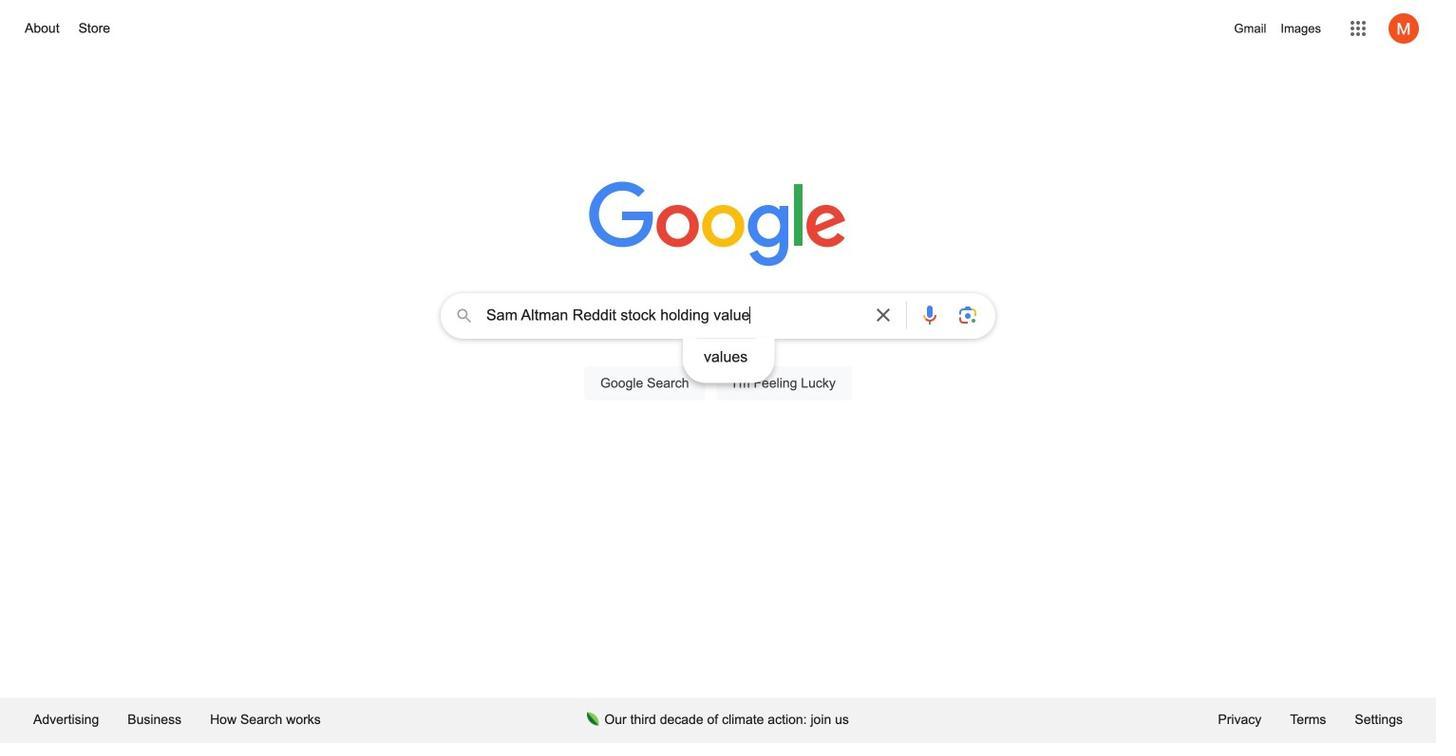 Task type: describe. For each thing, give the bounding box(es) containing it.
search by image image
[[957, 304, 979, 327]]

google image
[[589, 181, 847, 269]]

Search text field
[[486, 305, 861, 331]]



Task type: vqa. For each thing, say whether or not it's contained in the screenshot.
first passenger from the left
no



Task type: locate. For each thing, give the bounding box(es) containing it.
search by voice image
[[919, 304, 941, 327]]

None search field
[[19, 288, 1417, 423]]



